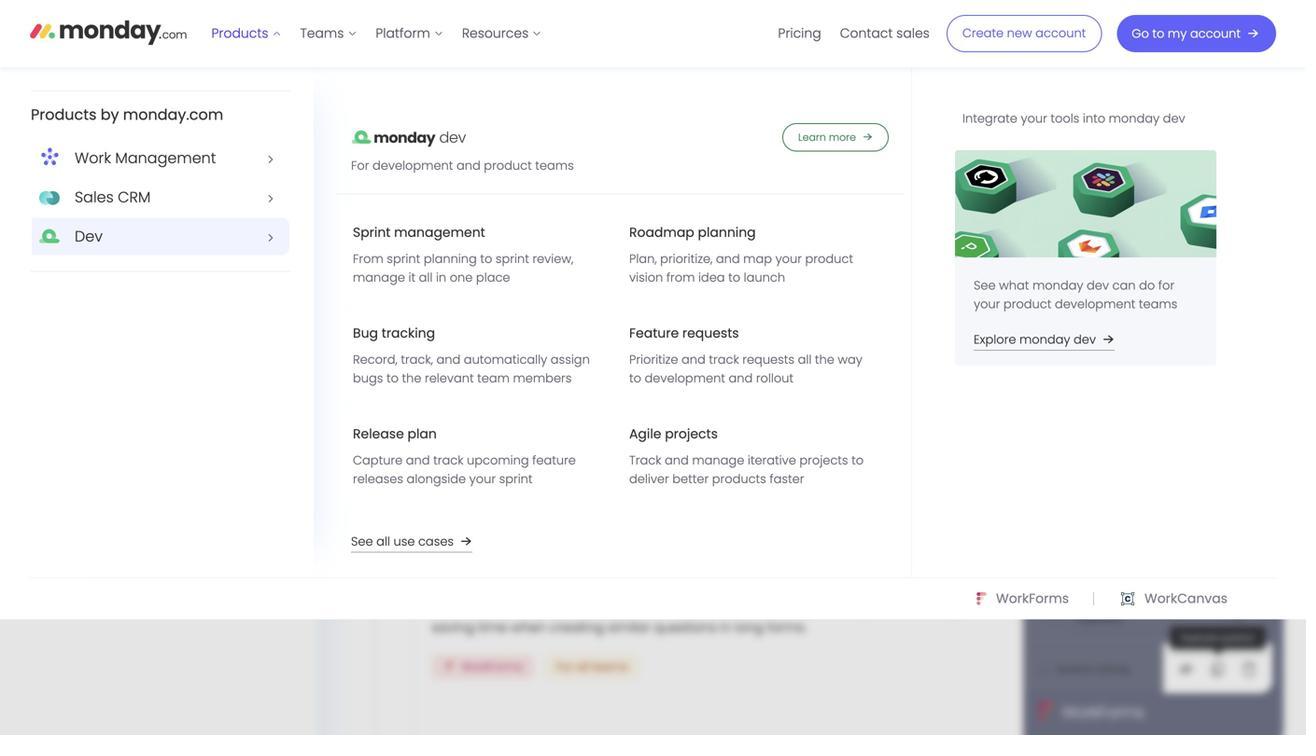 Task type: vqa. For each thing, say whether or not it's contained in the screenshot.
account inside the "button"
yes



Task type: locate. For each thing, give the bounding box(es) containing it.
for down "read" on the bottom left of page
[[443, 456, 460, 472]]

questions down creators
[[654, 619, 717, 637]]

in inside sprint management from sprint planning to sprint review, manage it all in one place
[[436, 269, 446, 286]]

projects up better
[[665, 425, 718, 444]]

to down prioritize
[[629, 370, 641, 387]]

0 horizontal spatial track
[[433, 452, 464, 469]]

0 horizontal spatial questions
[[528, 565, 621, 591]]

1 vertical spatial manage
[[692, 452, 744, 469]]

list containing products by monday.com
[[0, 0, 1306, 736]]

questions left easily, in the bottom of the page
[[857, 599, 920, 617]]

all
[[263, 211, 278, 229], [419, 269, 433, 286], [798, 352, 812, 368], [463, 456, 475, 472], [376, 534, 390, 551], [576, 660, 589, 675]]

read more
[[432, 417, 503, 435]]

see
[[974, 277, 996, 294], [351, 534, 373, 551]]

0 vertical spatial track
[[709, 352, 739, 368]]

into
[[1083, 110, 1106, 127]]

your inside roadmap planning plan, prioritize, and map your product vision from idea to launch
[[776, 251, 802, 268]]

all right 'it'
[[419, 269, 433, 286]]

questions up '"duplicate"' at the bottom left of the page
[[528, 565, 621, 591]]

new inside improved dashboard performance with mondaydb your largest dashboards will now load in a matter of seconds and will run much smoother thanks to our new data engine mondaydb.
[[586, 378, 613, 397]]

list
[[0, 0, 1306, 736], [769, 0, 939, 67]]

0 vertical spatial more
[[829, 130, 856, 145]]

teams down for
[[1139, 296, 1178, 313]]

1 horizontal spatial will
[[861, 358, 881, 376]]

1 vertical spatial dev
[[1087, 277, 1109, 294]]

time
[[478, 619, 507, 637]]

my
[[1168, 25, 1187, 42]]

Search text field
[[35, 133, 283, 171]]

1 horizontal spatial account
[[1190, 25, 1241, 42]]

planning up map
[[698, 224, 756, 242]]

data
[[617, 378, 648, 397]]

1 vertical spatial monday
[[1033, 277, 1084, 294]]

2 will from the left
[[861, 358, 881, 376]]

seconds
[[773, 358, 828, 376]]

1 horizontal spatial track
[[709, 352, 739, 368]]

development
[[373, 157, 453, 174], [1055, 296, 1136, 313], [645, 370, 725, 387]]

team
[[477, 370, 510, 387]]

1 horizontal spatial manage
[[692, 452, 744, 469]]

resources
[[462, 24, 529, 42]]

can up long
[[732, 599, 757, 617]]

1 vertical spatial more
[[469, 417, 503, 435]]

and up idea
[[716, 251, 740, 268]]

with
[[768, 324, 808, 350]]

0 vertical spatial release
[[505, 287, 552, 306]]

main element
[[0, 0, 1306, 736]]

improved
[[432, 324, 524, 350]]

the left way
[[815, 352, 835, 368]]

read
[[432, 417, 465, 435]]

now up forms.
[[761, 599, 788, 617]]

monday right what
[[1033, 277, 1084, 294]]

more right learn
[[829, 130, 856, 145]]

1 horizontal spatial for
[[443, 456, 460, 472]]

see left what
[[974, 277, 996, 294]]

to right idea
[[728, 269, 741, 286]]

2 gradual from the top
[[449, 528, 501, 546]]

0 horizontal spatial in
[[436, 269, 446, 286]]

sales
[[75, 187, 114, 208]]

0 vertical spatial workforms
[[996, 590, 1069, 608]]

teams right & in the top left of the page
[[535, 157, 574, 174]]

1 horizontal spatial product
[[805, 251, 853, 268]]

0 vertical spatial now
[[618, 358, 645, 376]]

new up time
[[488, 599, 515, 617]]

dev right 'into'
[[1163, 110, 1185, 127]]

teams down read more link at the bottom left of the page
[[479, 456, 514, 472]]

1 vertical spatial product
[[805, 251, 853, 268]]

to down 'dashboards'
[[544, 378, 558, 397]]

1 horizontal spatial requests
[[743, 352, 795, 368]]

gradual release
[[449, 287, 552, 306], [449, 528, 552, 546]]

track for requests
[[709, 352, 739, 368]]

1 gradual from the top
[[449, 287, 501, 306]]

place
[[476, 269, 510, 286]]

0 horizontal spatial requests
[[682, 325, 739, 343]]

easily,
[[924, 599, 963, 617]]

management
[[394, 224, 485, 242]]

1 vertical spatial questions
[[857, 599, 920, 617]]

teams down similar
[[592, 660, 628, 675]]

1 vertical spatial release
[[505, 528, 552, 546]]

products inside main submenu element
[[31, 104, 97, 125]]

agile
[[629, 425, 662, 444]]

dev down see what monday dev can do for your product development teams
[[1074, 331, 1096, 348]]

all down the read more
[[463, 456, 475, 472]]

requests up a
[[682, 325, 739, 343]]

will
[[595, 358, 615, 376], [861, 358, 881, 376]]

sprint up place
[[496, 251, 529, 268]]

1 horizontal spatial more
[[829, 130, 856, 145]]

0 vertical spatial can
[[1113, 277, 1136, 294]]

0 vertical spatial development
[[373, 157, 453, 174]]

track right a
[[709, 352, 739, 368]]

relevant
[[425, 370, 474, 387]]

long
[[735, 619, 764, 637]]

gradual down one
[[449, 287, 501, 306]]

all inside sprint management from sprint planning to sprint review, manage it all in one place
[[419, 269, 433, 286]]

engine
[[651, 378, 696, 397]]

contact sales button
[[831, 19, 939, 49]]

more inside button
[[829, 130, 856, 145]]

planning up one
[[424, 251, 477, 268]]

in left a
[[682, 358, 693, 376]]

dev left do
[[1087, 277, 1109, 294]]

0 vertical spatial for
[[351, 157, 369, 174]]

0 vertical spatial monday
[[1109, 110, 1160, 127]]

2 horizontal spatial new
[[1007, 25, 1032, 42]]

gradual right sprout image
[[449, 528, 501, 546]]

your inside see what monday dev can do for your product development teams
[[974, 296, 1000, 313]]

launch
[[744, 269, 785, 286]]

account
[[1036, 25, 1086, 42], [1190, 25, 1241, 42]]

manage up "products" on the bottom right
[[692, 452, 744, 469]]

in left long
[[720, 619, 732, 637]]

account right my
[[1190, 25, 1241, 42]]

all down the with
[[798, 352, 812, 368]]

learn more button
[[782, 123, 889, 152]]

thanks
[[498, 378, 541, 397]]

0 horizontal spatial for all teams
[[443, 456, 514, 472]]

to right bugs
[[387, 370, 399, 387]]

sprint up 'it'
[[387, 251, 420, 268]]

1 vertical spatial gradual
[[449, 528, 501, 546]]

monday.com logo image
[[30, 12, 187, 51]]

to up place
[[480, 251, 492, 268]]

0 vertical spatial products
[[211, 24, 268, 42]]

see all use cases link
[[351, 531, 476, 553]]

2 horizontal spatial product
[[1004, 296, 1052, 313]]

monday.com
[[123, 104, 223, 125]]

1 vertical spatial track
[[433, 452, 464, 469]]

way
[[838, 352, 863, 368]]

sprint down upcoming
[[499, 471, 533, 488]]

1 vertical spatial the
[[402, 370, 422, 387]]

workforms down time
[[462, 660, 523, 675]]

0 horizontal spatial products
[[31, 104, 97, 125]]

bugs
[[353, 370, 383, 387]]

learn
[[798, 130, 826, 145]]

and left of
[[729, 370, 753, 387]]

1 vertical spatial projects
[[800, 452, 848, 469]]

2 vertical spatial the
[[464, 599, 485, 617]]

saving
[[432, 619, 474, 637]]

1 horizontal spatial planning
[[698, 224, 756, 242]]

1 vertical spatial see
[[351, 534, 373, 551]]

teams inside see what monday dev can do for your product development teams
[[1139, 296, 1178, 313]]

agile projects track and manage iterative projects to deliver better products faster
[[629, 425, 864, 488]]

new right create
[[1007, 25, 1032, 42]]

better
[[673, 471, 709, 488]]

your up the form
[[654, 565, 697, 591]]

for down creating
[[557, 660, 573, 675]]

manage down from
[[353, 269, 405, 286]]

0 vertical spatial new
[[1007, 25, 1032, 42]]

0 horizontal spatial see
[[351, 534, 373, 551]]

crm
[[118, 187, 151, 208]]

0 horizontal spatial planning
[[424, 251, 477, 268]]

1 vertical spatial for
[[443, 456, 460, 472]]

deliver
[[629, 471, 669, 488]]

1 vertical spatial can
[[732, 599, 757, 617]]

0 vertical spatial gradual release
[[449, 287, 552, 306]]

your down upcoming
[[469, 471, 496, 488]]

all inside feature requests prioritize and track requests all the way to development and rollout
[[798, 352, 812, 368]]

bug tracking record, track, and automatically assign bugs to the relevant team members
[[353, 325, 590, 387]]

workforms new duplicate question feature image
[[1023, 513, 1284, 736]]

1 horizontal spatial new
[[586, 378, 613, 397]]

plan,
[[629, 251, 657, 268]]

2 list from the left
[[769, 0, 939, 67]]

2 horizontal spatial development
[[1055, 296, 1136, 313]]

2 horizontal spatial the
[[815, 352, 835, 368]]

to right go
[[1153, 25, 1165, 42]]

1 horizontal spatial can
[[1113, 277, 1136, 294]]

workforms
[[996, 590, 1069, 608], [462, 660, 523, 675]]

feature
[[532, 452, 576, 469]]

and inside roadmap planning plan, prioritize, and map your product vision from idea to launch
[[716, 251, 740, 268]]

more up upcoming
[[469, 417, 503, 435]]

now up data
[[618, 358, 645, 376]]

0 horizontal spatial account
[[1036, 25, 1086, 42]]

for
[[351, 157, 369, 174], [443, 456, 460, 472], [557, 660, 573, 675]]

sprout image
[[432, 530, 445, 543]]

your inside the duplicate questions on your workform with the new "duplicate" button, form creators can now duplicate questions easily, saving time when creating similar questions in long forms.
[[654, 565, 697, 591]]

0 vertical spatial see
[[974, 277, 996, 294]]

1 vertical spatial products
[[31, 104, 97, 125]]

1 horizontal spatial questions
[[654, 619, 717, 637]]

0 vertical spatial manage
[[353, 269, 405, 286]]

0 horizontal spatial development
[[373, 157, 453, 174]]

updates
[[395, 135, 489, 166]]

2 vertical spatial questions
[[654, 619, 717, 637]]

main submenu element
[[0, 67, 1306, 620]]

the inside feature requests prioritize and track requests all the way to development and rollout
[[815, 352, 835, 368]]

performance
[[638, 324, 763, 350]]

new right our
[[586, 378, 613, 397]]

0 horizontal spatial for
[[351, 157, 369, 174]]

in left one
[[436, 269, 446, 286]]

0 horizontal spatial projects
[[665, 425, 718, 444]]

more for read more
[[469, 417, 503, 435]]

and up better
[[665, 452, 689, 469]]

december
[[415, 212, 485, 230]]

2 vertical spatial monday
[[1020, 331, 1070, 348]]

release up 'duplicate'
[[505, 528, 552, 546]]

and inside the release plan capture and track upcoming feature releases alongside your sprint
[[406, 452, 430, 469]]

all left use
[[376, 534, 390, 551]]

see left use
[[351, 534, 373, 551]]

your left tools
[[1021, 110, 1047, 127]]

1 horizontal spatial the
[[464, 599, 485, 617]]

1 list from the left
[[0, 0, 1306, 736]]

0 horizontal spatial will
[[595, 358, 615, 376]]

more for learn more
[[829, 130, 856, 145]]

track
[[629, 452, 661, 469]]

will left run on the right
[[861, 358, 881, 376]]

can left do
[[1113, 277, 1136, 294]]

clear all
[[225, 211, 278, 229]]

all down creating
[[576, 660, 589, 675]]

gradual release up 'duplicate'
[[449, 528, 552, 546]]

1 horizontal spatial see
[[974, 277, 996, 294]]

your up launch
[[776, 251, 802, 268]]

list containing pricing
[[769, 0, 939, 67]]

workforms image
[[443, 661, 458, 674]]

and up alongside
[[406, 452, 430, 469]]

will right assign
[[595, 358, 615, 376]]

2 horizontal spatial in
[[720, 619, 732, 637]]

requests
[[682, 325, 739, 343], [743, 352, 795, 368]]

integrate
[[963, 110, 1018, 127]]

all
[[364, 135, 389, 166]]

requests up rollout
[[743, 352, 795, 368]]

monday
[[1109, 110, 1160, 127], [1033, 277, 1084, 294], [1020, 331, 1070, 348]]

1 vertical spatial new
[[586, 378, 613, 397]]

1 vertical spatial gradual release
[[449, 528, 552, 546]]

monday right explore
[[1020, 331, 1070, 348]]

2 vertical spatial development
[[645, 370, 725, 387]]

and down the performance on the top
[[682, 352, 706, 368]]

and down mondaydb
[[832, 358, 858, 376]]

workforms inside main submenu element
[[996, 590, 1069, 608]]

1 vertical spatial in
[[682, 358, 693, 376]]

mdb multi board dashboards image
[[1023, 272, 1284, 498]]

record,
[[353, 352, 398, 368]]

0 horizontal spatial workforms
[[462, 660, 523, 675]]

see inside see what monday dev can do for your product development teams
[[974, 277, 996, 294]]

account inside button
[[1036, 25, 1086, 42]]

2 vertical spatial new
[[488, 599, 515, 617]]

2 vertical spatial for
[[557, 660, 573, 675]]

products for products
[[211, 24, 268, 42]]

products
[[211, 24, 268, 42], [31, 104, 97, 125]]

0 vertical spatial questions
[[528, 565, 621, 591]]

creators
[[675, 599, 729, 617]]

0 horizontal spatial product
[[484, 157, 532, 174]]

0 vertical spatial in
[[436, 269, 446, 286]]

track inside the release plan capture and track upcoming feature releases alongside your sprint
[[433, 452, 464, 469]]

in inside improved dashboard performance with mondaydb your largest dashboards will now load in a matter of seconds and will run much smoother thanks to our new data engine mondaydb.
[[682, 358, 693, 376]]

1 vertical spatial for all teams
[[557, 660, 628, 675]]

1 horizontal spatial products
[[211, 24, 268, 42]]

to right iterative
[[852, 452, 864, 469]]

your down what
[[974, 296, 1000, 313]]

for all teams down read more link at the bottom left of the page
[[443, 456, 514, 472]]

forms.
[[767, 619, 807, 637]]

account right create
[[1036, 25, 1086, 42]]

2 vertical spatial product
[[1004, 296, 1052, 313]]

the down the track, at the left of page
[[402, 370, 422, 387]]

1 horizontal spatial for all teams
[[557, 660, 628, 675]]

assign
[[551, 352, 590, 368]]

1 horizontal spatial development
[[645, 370, 725, 387]]

release down place
[[505, 287, 552, 306]]

projects up faster
[[800, 452, 848, 469]]

products link
[[202, 19, 291, 49]]

release plan capture and track upcoming feature releases alongside your sprint
[[353, 425, 576, 488]]

dev inside see what monday dev can do for your product development teams
[[1087, 277, 1109, 294]]

products left by at the top
[[31, 104, 97, 125]]

0 horizontal spatial can
[[732, 599, 757, 617]]

in
[[436, 269, 446, 286], [682, 358, 693, 376], [720, 619, 732, 637]]

1 horizontal spatial in
[[682, 358, 693, 376]]

1 vertical spatial requests
[[743, 352, 795, 368]]

0 horizontal spatial manage
[[353, 269, 405, 286]]

0 horizontal spatial the
[[402, 370, 422, 387]]

the inside the duplicate questions on your workform with the new "duplicate" button, form creators can now duplicate questions easily, saving time when creating similar questions in long forms.
[[464, 599, 485, 617]]

1 horizontal spatial now
[[761, 599, 788, 617]]

0 horizontal spatial now
[[618, 358, 645, 376]]

planning
[[698, 224, 756, 242], [424, 251, 477, 268]]

gradual release down place
[[449, 287, 552, 306]]

the up time
[[464, 599, 485, 617]]

0 vertical spatial projects
[[665, 425, 718, 444]]

1 horizontal spatial workforms
[[996, 590, 1069, 608]]

use
[[394, 534, 415, 551]]

can inside the duplicate questions on your workform with the new "duplicate" button, form creators can now duplicate questions easily, saving time when creating similar questions in long forms.
[[732, 599, 757, 617]]

0 vertical spatial planning
[[698, 224, 756, 242]]

for all teams
[[443, 456, 514, 472], [557, 660, 628, 675]]

of
[[757, 358, 769, 376]]

0 vertical spatial gradual
[[449, 287, 501, 306]]

1 vertical spatial development
[[1055, 296, 1136, 313]]

monday right 'into'
[[1109, 110, 1160, 127]]

can inside see what monday dev can do for your product development teams
[[1113, 277, 1136, 294]]

for all teams down creating
[[557, 660, 628, 675]]

planning inside roadmap planning plan, prioritize, and map your product vision from idea to launch
[[698, 224, 756, 242]]

it
[[408, 269, 416, 286]]

workforms right easily, in the bottom of the page
[[996, 590, 1069, 608]]

1 vertical spatial workforms
[[462, 660, 523, 675]]

and up relevant on the left of page
[[436, 352, 461, 368]]

0 horizontal spatial new
[[488, 599, 515, 617]]

for down bigger desktop close monday dev logo1
[[351, 157, 369, 174]]

track for plan
[[433, 452, 464, 469]]

now
[[618, 358, 645, 376], [761, 599, 788, 617]]

track inside feature requests prioritize and track requests all the way to development and rollout
[[709, 352, 739, 368]]

products left teams
[[211, 24, 268, 42]]

form
[[640, 599, 671, 617]]

2 release from the top
[[505, 528, 552, 546]]

duplicate
[[432, 565, 523, 591]]

vision
[[629, 269, 663, 286]]

track up alongside
[[433, 452, 464, 469]]



Task type: describe. For each thing, give the bounding box(es) containing it.
and inside bug tracking record, track, and automatically assign bugs to the relevant team members
[[436, 352, 461, 368]]

roadmap
[[629, 224, 694, 242]]

and inside agile projects track and manage iterative projects to deliver better products faster
[[665, 452, 689, 469]]

account inside button
[[1190, 25, 1241, 42]]

matter
[[709, 358, 753, 376]]

create new account button
[[947, 15, 1102, 52]]

explore monday dev
[[974, 331, 1096, 348]]

the inside bug tracking record, track, and automatically assign bugs to the relevant team members
[[402, 370, 422, 387]]

track,
[[401, 352, 433, 368]]

on
[[626, 565, 650, 591]]

now inside the duplicate questions on your workform with the new "duplicate" button, form creators can now duplicate questions easily, saving time when creating similar questions in long forms.
[[761, 599, 788, 617]]

to inside agile projects track and manage iterative projects to deliver better products faster
[[852, 452, 864, 469]]

button,
[[591, 599, 637, 617]]

sprint
[[353, 224, 391, 242]]

members
[[513, 370, 572, 387]]

products
[[712, 471, 766, 488]]

clear all button
[[225, 211, 278, 229]]

products for products by monday.com
[[31, 104, 97, 125]]

go
[[1132, 25, 1149, 42]]

workcanvas link
[[1119, 588, 1228, 611]]

your inside the release plan capture and track upcoming feature releases alongside your sprint
[[469, 471, 496, 488]]

list inside main element
[[769, 0, 939, 67]]

work management
[[75, 147, 216, 168]]

see all use cases
[[351, 534, 454, 551]]

to inside bug tracking record, track, and automatically assign bugs to the relevant team members
[[387, 370, 399, 387]]

new inside the duplicate questions on your workform with the new "duplicate" button, form creators can now duplicate questions easily, saving time when creating similar questions in long forms.
[[488, 599, 515, 617]]

and left & in the top left of the page
[[457, 157, 481, 174]]

new inside button
[[1007, 25, 1032, 42]]

pricing
[[778, 24, 821, 42]]

sales
[[897, 24, 930, 42]]

when
[[511, 619, 546, 637]]

see for see what monday dev can do for your product development teams
[[974, 277, 996, 294]]

rollout
[[756, 370, 794, 387]]

bug
[[353, 325, 378, 343]]

mondaydb.
[[700, 378, 774, 397]]

for inside main submenu element
[[351, 157, 369, 174]]

monday inside explore monday dev link
[[1020, 331, 1070, 348]]

see what monday dev can do for your product development teams
[[974, 277, 1178, 313]]

platform link
[[366, 19, 453, 49]]

0 vertical spatial dev
[[1163, 110, 1185, 127]]

and inside improved dashboard performance with mondaydb your largest dashboards will now load in a matter of seconds and will run much smoother thanks to our new data engine mondaydb.
[[832, 358, 858, 376]]

see for see all use cases
[[351, 534, 373, 551]]

creating
[[550, 619, 604, 637]]

all right clear
[[263, 211, 278, 229]]

to inside roadmap planning plan, prioritize, and map your product vision from idea to launch
[[728, 269, 741, 286]]

contact
[[840, 24, 893, 42]]

go to my account
[[1132, 25, 1241, 42]]

explore
[[974, 331, 1016, 348]]

do
[[1139, 277, 1155, 294]]

to inside feature requests prioritize and track requests all the way to development and rollout
[[629, 370, 641, 387]]

releases
[[353, 471, 403, 488]]

pricing link
[[769, 19, 831, 49]]

1 will from the left
[[595, 358, 615, 376]]

all updates & releases
[[364, 135, 615, 166]]

by
[[101, 104, 119, 125]]

product inside roadmap planning plan, prioritize, and map your product vision from idea to launch
[[805, 251, 853, 268]]

workforms link
[[975, 588, 1069, 611]]

development inside see what monday dev can do for your product development teams
[[1055, 296, 1136, 313]]

load
[[649, 358, 678, 376]]

plan
[[408, 425, 437, 444]]

"duplicate"
[[519, 599, 588, 617]]

a
[[697, 358, 705, 376]]

idea
[[698, 269, 725, 286]]

review,
[[533, 251, 573, 268]]

from
[[667, 269, 695, 286]]

to inside button
[[1153, 25, 1165, 42]]

resources link
[[453, 19, 551, 49]]

much
[[909, 358, 947, 376]]

now inside improved dashboard performance with mondaydb your largest dashboards will now load in a matter of seconds and will run much smoother thanks to our new data engine mondaydb.
[[618, 358, 645, 376]]

tools
[[1051, 110, 1080, 127]]

automatically
[[464, 352, 547, 368]]

in for performance
[[682, 358, 693, 376]]

iterative
[[748, 452, 796, 469]]

workform
[[702, 565, 800, 591]]

your
[[432, 358, 461, 376]]

bigger desktop close monday dev logo1 image
[[351, 125, 467, 150]]

2 vertical spatial dev
[[1074, 331, 1096, 348]]

run
[[884, 358, 906, 376]]

1 horizontal spatial projects
[[800, 452, 848, 469]]

capture
[[353, 452, 403, 469]]

with
[[432, 599, 460, 617]]

roadmap planning plan, prioritize, and map your product vision from idea to launch
[[629, 224, 853, 286]]

products by monday.com
[[31, 104, 223, 125]]

sprint inside the release plan capture and track upcoming feature releases alongside your sprint
[[499, 471, 533, 488]]

manage inside agile projects track and manage iterative projects to deliver better products faster
[[692, 452, 744, 469]]

teams link
[[291, 19, 366, 49]]

dev image image
[[955, 150, 1217, 258]]

manage inside sprint management from sprint planning to sprint review, manage it all in one place
[[353, 269, 405, 286]]

read more link
[[432, 415, 522, 437]]

to inside sprint management from sprint planning to sprint review, manage it all in one place
[[480, 251, 492, 268]]

largest
[[464, 358, 509, 376]]

0 vertical spatial product
[[484, 157, 532, 174]]

product inside see what monday dev can do for your product development teams
[[1004, 296, 1052, 313]]

1 gradual release from the top
[[449, 287, 552, 306]]

development inside feature requests prioritize and track requests all the way to development and rollout
[[645, 370, 725, 387]]

contact sales
[[840, 24, 930, 42]]

smoother
[[432, 378, 494, 397]]

workcanvas
[[1145, 590, 1228, 608]]

cases
[[418, 534, 454, 551]]

releases
[[517, 135, 615, 166]]

dev
[[75, 226, 103, 247]]

0 vertical spatial requests
[[682, 325, 739, 343]]

for
[[1159, 277, 1175, 294]]

1 release from the top
[[505, 287, 552, 306]]

create
[[962, 25, 1004, 42]]

planning inside sprint management from sprint planning to sprint review, manage it all in one place
[[424, 251, 477, 268]]

sprint management from sprint planning to sprint review, manage it all in one place
[[353, 224, 573, 286]]

dashboard
[[528, 324, 634, 350]]

prioritize
[[629, 352, 678, 368]]

feature requests prioritize and track requests all the way to development and rollout
[[629, 325, 863, 387]]

in inside the duplicate questions on your workform with the new "duplicate" button, form creators can now duplicate questions easily, saving time when creating similar questions in long forms.
[[720, 619, 732, 637]]

from
[[353, 251, 384, 268]]

go to my account button
[[1117, 15, 1276, 52]]

2 gradual release from the top
[[449, 528, 552, 546]]

integrate your tools into monday dev
[[963, 110, 1185, 127]]

monday inside see what monday dev can do for your product development teams
[[1033, 277, 1084, 294]]

work
[[75, 147, 111, 168]]

in for from
[[436, 269, 446, 286]]

0 vertical spatial for all teams
[[443, 456, 514, 472]]

&
[[495, 135, 511, 166]]

to inside improved dashboard performance with mondaydb your largest dashboards will now load in a matter of seconds and will run much smoother thanks to our new data engine mondaydb.
[[544, 378, 558, 397]]

2 horizontal spatial for
[[557, 660, 573, 675]]

2 horizontal spatial questions
[[857, 599, 920, 617]]

platform
[[376, 24, 430, 42]]



